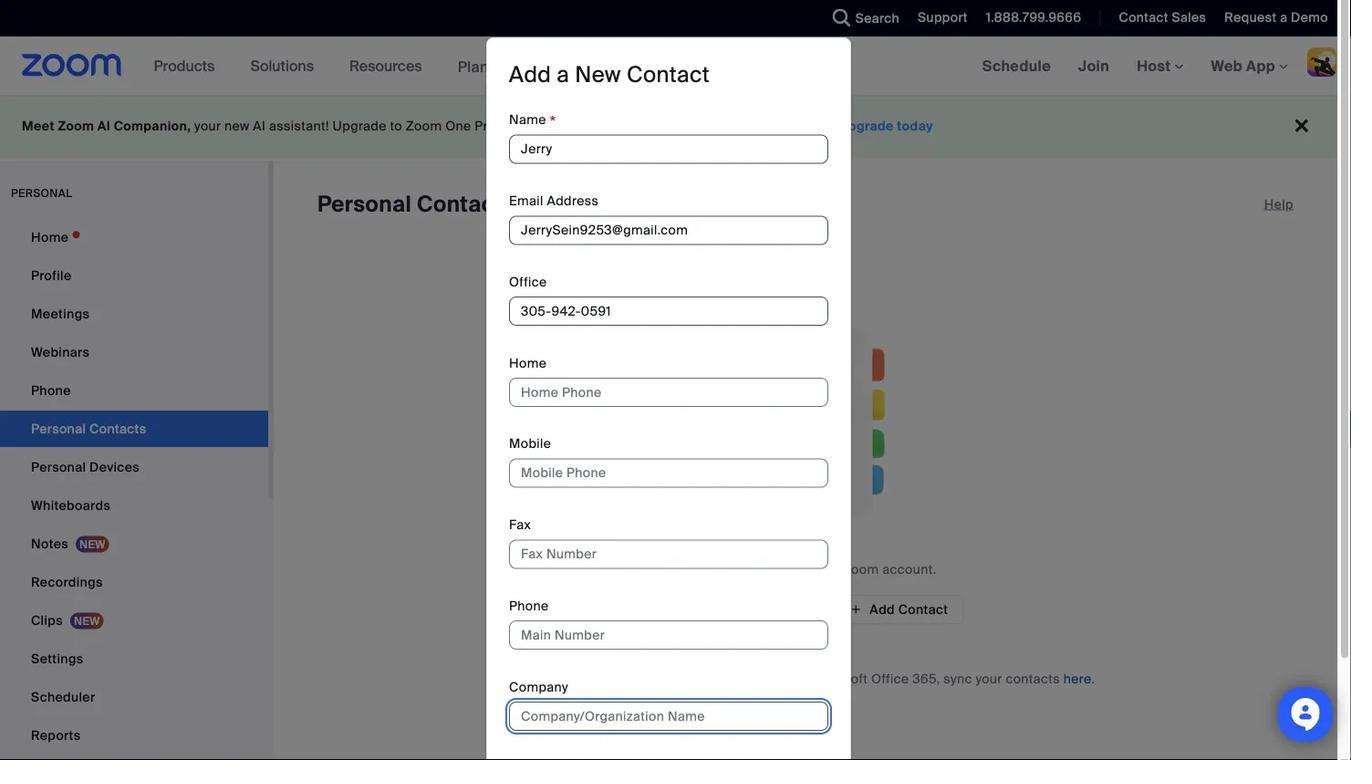 Task type: vqa. For each thing, say whether or not it's contained in the screenshot.
Personal Contacts at the left
yes



Task type: describe. For each thing, give the bounding box(es) containing it.
2 horizontal spatial your
[[976, 670, 1003, 687]]

contact inside 'add contact' button
[[899, 601, 949, 618]]

1 horizontal spatial contacts
[[1006, 670, 1061, 687]]

add contact button
[[835, 595, 964, 624]]

Email Address text field
[[509, 216, 829, 245]]

Office Phone text field
[[509, 297, 829, 326]]

recordings link
[[0, 564, 268, 601]]

1 horizontal spatial zoom
[[406, 118, 442, 135]]

cost.
[[805, 118, 836, 135]]

zoom logo image
[[22, 54, 122, 77]]

a for request
[[1281, 9, 1288, 26]]

recordings
[[31, 574, 103, 591]]

here
[[1064, 670, 1092, 687]]

home inside add a new contact dialog
[[509, 355, 547, 372]]

1 horizontal spatial and
[[782, 670, 806, 687]]

whiteboards link
[[0, 487, 268, 524]]

0 horizontal spatial contacts
[[696, 561, 751, 578]]

a for add
[[557, 61, 570, 90]]

company
[[509, 679, 569, 696]]

2 ai from the left
[[253, 118, 266, 135]]

&
[[501, 57, 511, 76]]

phone inside add a new contact dialog
[[509, 598, 549, 615]]

profile link
[[0, 257, 268, 294]]

3 ai from the left
[[614, 118, 627, 135]]

notes link
[[0, 526, 268, 562]]

contact sales link up meetings navigation at top
[[1119, 9, 1207, 26]]

phone inside personal menu menu
[[31, 382, 71, 399]]

0 vertical spatial contact
[[1119, 9, 1169, 26]]

Fax text field
[[509, 540, 829, 569]]

home inside personal menu menu
[[31, 229, 69, 246]]

companion
[[630, 118, 702, 135]]

one
[[446, 118, 472, 135]]

Company text field
[[509, 702, 829, 731]]

access
[[550, 118, 595, 135]]

home link
[[0, 219, 268, 256]]

2 horizontal spatial zoom
[[843, 561, 880, 578]]

calendar,
[[589, 670, 648, 687]]

office inside add a new contact dialog
[[509, 274, 547, 291]]

meet zoom ai companion, footer
[[0, 95, 1338, 158]]

notes
[[31, 535, 68, 552]]

help
[[1265, 196, 1294, 213]]

.
[[1092, 670, 1096, 687]]

personal devices
[[31, 459, 140, 476]]

no
[[675, 561, 693, 578]]

personal contacts
[[318, 190, 515, 219]]

here link
[[1064, 670, 1092, 687]]

meet zoom ai companion, your new ai assistant! upgrade to zoom one pro and get access to ai companion at no additional cost. upgrade today
[[22, 118, 934, 135]]

scheduler
[[31, 689, 95, 706]]

pricing
[[515, 57, 565, 76]]

1 ai from the left
[[97, 118, 111, 135]]

sales
[[1172, 9, 1207, 26]]

contacts
[[417, 190, 515, 219]]

support
[[918, 9, 968, 26]]

help link
[[1265, 190, 1294, 219]]

add a new contact dialog
[[487, 38, 852, 760]]

personal devices link
[[0, 449, 268, 486]]

email
[[509, 193, 544, 210]]

profile
[[31, 267, 72, 284]]

name
[[509, 112, 547, 129]]

personal for personal devices
[[31, 459, 86, 476]]

today
[[898, 118, 934, 135]]

clips link
[[0, 602, 268, 639]]

get
[[526, 118, 547, 135]]

assistant!
[[269, 118, 329, 135]]

address
[[547, 193, 599, 210]]

your for companion,
[[194, 118, 221, 135]]

reports
[[31, 727, 81, 744]]



Task type: locate. For each thing, give the bounding box(es) containing it.
your right added
[[813, 561, 840, 578]]

0 horizontal spatial upgrade
[[333, 118, 387, 135]]

contacts left here
[[1006, 670, 1061, 687]]

upgrade today link
[[839, 118, 934, 135]]

no contacts added to your zoom account.
[[675, 561, 937, 578]]

plans
[[458, 57, 497, 76]]

Home text field
[[509, 378, 829, 407]]

1 horizontal spatial add
[[870, 601, 895, 618]]

add inside 'add contact' button
[[870, 601, 895, 618]]

account.
[[883, 561, 937, 578]]

your right sync
[[976, 670, 1003, 687]]

email address
[[509, 193, 599, 210]]

1 vertical spatial a
[[557, 61, 570, 90]]

0 horizontal spatial and
[[499, 118, 523, 135]]

2 horizontal spatial ai
[[614, 118, 627, 135]]

ai
[[97, 118, 111, 135], [253, 118, 266, 135], [614, 118, 627, 135]]

microsoft down add "image"
[[809, 670, 868, 687]]

a left the demo
[[1281, 9, 1288, 26]]

phone up for at left
[[509, 598, 549, 615]]

0 horizontal spatial a
[[557, 61, 570, 90]]

meetings navigation
[[969, 37, 1352, 96]]

office
[[509, 274, 547, 291], [872, 670, 910, 687]]

a inside add a new contact dialog
[[557, 61, 570, 90]]

product information navigation
[[140, 37, 579, 96]]

sync
[[944, 670, 973, 687]]

whiteboards
[[31, 497, 111, 514]]

0 vertical spatial personal
[[318, 190, 412, 219]]

0 vertical spatial office
[[509, 274, 547, 291]]

add image
[[850, 602, 863, 618]]

add right add "image"
[[870, 601, 895, 618]]

Phone text field
[[509, 621, 829, 650]]

ai left companion,
[[97, 118, 111, 135]]

scheduler link
[[0, 679, 268, 716]]

plans & pricing
[[458, 57, 565, 76]]

1 horizontal spatial ai
[[253, 118, 266, 135]]

a
[[1281, 9, 1288, 26], [557, 61, 570, 90]]

your inside meet zoom ai companion, 'footer'
[[194, 118, 221, 135]]

at
[[706, 118, 718, 135]]

microsoft
[[651, 670, 711, 687], [809, 670, 868, 687]]

1 horizontal spatial to
[[598, 118, 611, 135]]

join link
[[1065, 37, 1124, 95]]

personal
[[11, 186, 73, 200]]

Mobile text field
[[509, 459, 829, 488]]

0 horizontal spatial personal
[[31, 459, 86, 476]]

home up mobile
[[509, 355, 547, 372]]

new
[[575, 61, 621, 90]]

microsoft up company text field
[[651, 670, 711, 687]]

1 vertical spatial and
[[782, 670, 806, 687]]

your for to
[[813, 561, 840, 578]]

zoom right meet
[[58, 118, 94, 135]]

contact sales
[[1119, 9, 1207, 26]]

2 microsoft from the left
[[809, 670, 868, 687]]

request a demo link
[[1212, 0, 1352, 37], [1225, 9, 1329, 26]]

exchange,
[[714, 670, 779, 687]]

1 horizontal spatial personal
[[318, 190, 412, 219]]

name *
[[509, 112, 556, 133]]

google
[[540, 670, 586, 687]]

to left one at the left top
[[390, 118, 403, 135]]

1 upgrade from the left
[[333, 118, 387, 135]]

2 vertical spatial contact
[[899, 601, 949, 618]]

0 vertical spatial home
[[31, 229, 69, 246]]

1 horizontal spatial office
[[872, 670, 910, 687]]

1 horizontal spatial upgrade
[[839, 118, 894, 135]]

ai left companion
[[614, 118, 627, 135]]

add for add a new contact
[[509, 61, 552, 90]]

0 horizontal spatial ai
[[97, 118, 111, 135]]

1 vertical spatial your
[[813, 561, 840, 578]]

your
[[194, 118, 221, 135], [813, 561, 840, 578], [976, 670, 1003, 687]]

2 upgrade from the left
[[839, 118, 894, 135]]

for google calendar, microsoft exchange, and microsoft office 365, sync your contacts here .
[[516, 670, 1096, 687]]

0 horizontal spatial add
[[509, 61, 552, 90]]

1 horizontal spatial a
[[1281, 9, 1288, 26]]

plans & pricing link
[[458, 57, 565, 76], [458, 57, 565, 76]]

zoom left one at the left top
[[406, 118, 442, 135]]

banner containing schedule
[[0, 37, 1352, 96]]

ai right new
[[253, 118, 266, 135]]

and inside meet zoom ai companion, 'footer'
[[499, 118, 523, 135]]

0 vertical spatial your
[[194, 118, 221, 135]]

webinars link
[[0, 334, 268, 371]]

personal menu menu
[[0, 219, 268, 756]]

contact
[[1119, 9, 1169, 26], [627, 61, 710, 90], [899, 601, 949, 618]]

request
[[1225, 9, 1277, 26]]

contacts right no
[[696, 561, 751, 578]]

0 vertical spatial contacts
[[696, 561, 751, 578]]

zoom up add "image"
[[843, 561, 880, 578]]

pro
[[475, 118, 496, 135]]

1 vertical spatial add
[[870, 601, 895, 618]]

contact up companion
[[627, 61, 710, 90]]

0 vertical spatial add
[[509, 61, 552, 90]]

contact sales link
[[1106, 0, 1212, 37], [1119, 9, 1207, 26]]

for
[[516, 670, 537, 687]]

companion,
[[114, 118, 191, 135]]

upgrade
[[333, 118, 387, 135], [839, 118, 894, 135]]

banner
[[0, 37, 1352, 96]]

0 vertical spatial a
[[1281, 9, 1288, 26]]

personal
[[318, 190, 412, 219], [31, 459, 86, 476]]

1 vertical spatial contact
[[627, 61, 710, 90]]

support link
[[905, 0, 973, 37], [918, 9, 968, 26]]

upgrade right cost.
[[839, 118, 894, 135]]

settings
[[31, 650, 84, 667]]

*
[[550, 112, 556, 133]]

1 vertical spatial personal
[[31, 459, 86, 476]]

added
[[754, 561, 794, 578]]

to right access at left top
[[598, 118, 611, 135]]

webinars
[[31, 344, 90, 361]]

1 vertical spatial phone
[[509, 598, 549, 615]]

0 vertical spatial phone
[[31, 382, 71, 399]]

schedule
[[983, 56, 1052, 75]]

0 horizontal spatial contact
[[627, 61, 710, 90]]

request a demo
[[1225, 9, 1329, 26]]

office left 365,
[[872, 670, 910, 687]]

and
[[499, 118, 523, 135], [782, 670, 806, 687]]

2 vertical spatial your
[[976, 670, 1003, 687]]

0 horizontal spatial phone
[[31, 382, 71, 399]]

1 horizontal spatial contact
[[899, 601, 949, 618]]

0 vertical spatial and
[[499, 118, 523, 135]]

home
[[31, 229, 69, 246], [509, 355, 547, 372]]

and right 'exchange,'
[[782, 670, 806, 687]]

meetings
[[31, 305, 90, 322]]

your left new
[[194, 118, 221, 135]]

home up profile
[[31, 229, 69, 246]]

reports link
[[0, 717, 268, 754]]

1.888.799.9666 button
[[973, 0, 1087, 37], [987, 9, 1082, 26]]

1 horizontal spatial phone
[[509, 598, 549, 615]]

add for add contact
[[870, 601, 895, 618]]

contact left sales
[[1119, 9, 1169, 26]]

add contact
[[870, 601, 949, 618]]

First and Last Name text field
[[509, 135, 829, 164]]

0 horizontal spatial your
[[194, 118, 221, 135]]

contact inside add a new contact dialog
[[627, 61, 710, 90]]

meet
[[22, 118, 55, 135]]

0 horizontal spatial zoom
[[58, 118, 94, 135]]

contact down the account.
[[899, 601, 949, 618]]

add a new contact
[[509, 61, 710, 90]]

365,
[[913, 670, 941, 687]]

and left get
[[499, 118, 523, 135]]

2 horizontal spatial to
[[797, 561, 810, 578]]

1 vertical spatial contacts
[[1006, 670, 1061, 687]]

join
[[1079, 56, 1110, 75]]

a left new
[[557, 61, 570, 90]]

phone down webinars
[[31, 382, 71, 399]]

zoom
[[58, 118, 94, 135], [406, 118, 442, 135], [843, 561, 880, 578]]

0 horizontal spatial office
[[509, 274, 547, 291]]

fax
[[509, 517, 531, 534]]

add up name at the left of page
[[509, 61, 552, 90]]

2 horizontal spatial contact
[[1119, 9, 1169, 26]]

additional
[[740, 118, 802, 135]]

personal inside menu
[[31, 459, 86, 476]]

devices
[[89, 459, 140, 476]]

upgrade down product information navigation on the left
[[333, 118, 387, 135]]

contacts
[[696, 561, 751, 578], [1006, 670, 1061, 687]]

1 horizontal spatial home
[[509, 355, 547, 372]]

personal for personal contacts
[[318, 190, 412, 219]]

demo
[[1292, 9, 1329, 26]]

1 horizontal spatial your
[[813, 561, 840, 578]]

contact sales link up join
[[1106, 0, 1212, 37]]

0 horizontal spatial home
[[31, 229, 69, 246]]

1 horizontal spatial microsoft
[[809, 670, 868, 687]]

1.888.799.9666
[[987, 9, 1082, 26]]

to right added
[[797, 561, 810, 578]]

phone link
[[0, 372, 268, 409]]

1 microsoft from the left
[[651, 670, 711, 687]]

schedule link
[[969, 37, 1065, 95]]

clips
[[31, 612, 63, 629]]

meetings link
[[0, 296, 268, 332]]

new
[[225, 118, 250, 135]]

0 horizontal spatial microsoft
[[651, 670, 711, 687]]

no
[[721, 118, 737, 135]]

phone
[[31, 382, 71, 399], [509, 598, 549, 615]]

settings link
[[0, 641, 268, 677]]

0 horizontal spatial to
[[390, 118, 403, 135]]

office down email
[[509, 274, 547, 291]]

add
[[509, 61, 552, 90], [870, 601, 895, 618]]

1 vertical spatial home
[[509, 355, 547, 372]]

mobile
[[509, 436, 552, 453]]

1 vertical spatial office
[[872, 670, 910, 687]]

add inside add a new contact dialog
[[509, 61, 552, 90]]



